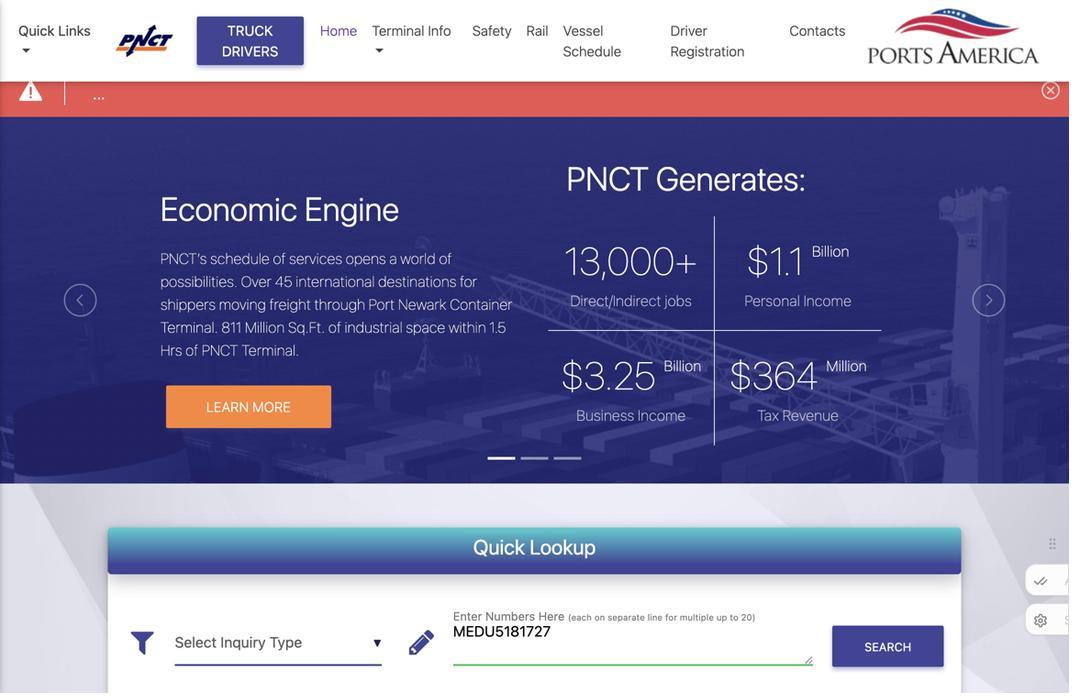 Task type: locate. For each thing, give the bounding box(es) containing it.
1 horizontal spatial quick
[[473, 536, 525, 560]]

welcome to port newmark container terminal image
[[0, 117, 1069, 587]]

1 horizontal spatial terminal.
[[242, 342, 299, 359]]

of right world
[[439, 250, 452, 267]]

learn more
[[206, 399, 291, 415]]

pnct down 811
[[202, 342, 238, 359]]

13,000+ direct/indirect jobs
[[565, 238, 698, 310]]

port
[[369, 296, 395, 313]]

of up the 45 on the top of the page
[[273, 250, 286, 267]]

1 horizontal spatial pnct
[[567, 159, 649, 198]]

billion right $1.1
[[812, 243, 849, 260]]

of right 'hrs'
[[185, 342, 198, 359]]

income
[[804, 292, 852, 310], [638, 407, 686, 425]]

0 horizontal spatial terminal.
[[160, 319, 218, 336]]

of
[[273, 250, 286, 267], [439, 250, 452, 267], [328, 319, 341, 336], [185, 342, 198, 359]]

world
[[400, 250, 436, 267]]

moving
[[219, 296, 266, 313]]

0 horizontal spatial for
[[460, 273, 477, 290]]

close image
[[1042, 81, 1060, 99]]

over
[[241, 273, 272, 290]]

billion down "jobs"
[[664, 358, 701, 375]]

quick
[[18, 22, 55, 39], [473, 536, 525, 560]]

terminal.
[[160, 319, 218, 336], [242, 342, 299, 359]]

0 horizontal spatial billion
[[664, 358, 701, 375]]

more
[[252, 399, 291, 415]]

search
[[865, 641, 912, 654]]

1 vertical spatial billion
[[664, 358, 701, 375]]

1 horizontal spatial billion
[[812, 243, 849, 260]]

home
[[320, 22, 357, 39]]

quick links
[[18, 22, 91, 39]]

terminal
[[372, 22, 425, 39]]

economic
[[160, 189, 297, 228]]

for up container
[[460, 273, 477, 290]]

0 vertical spatial million
[[245, 319, 285, 336]]

pnct generates:
[[567, 159, 806, 198]]

1 vertical spatial million
[[827, 358, 867, 375]]

0 horizontal spatial pnct
[[202, 342, 238, 359]]

a
[[389, 250, 397, 267]]

pnct inside pnct's schedule of services opens a world of possibilities.                                 over 45 international destinations for shippers moving freight through port newark container terminal.                                 811 million sq.ft. of industrial space within 1.5 hrs of pnct terminal.
[[202, 342, 238, 359]]

jobs
[[665, 292, 692, 310]]

within
[[449, 319, 486, 336]]

industrial
[[345, 319, 403, 336]]

drivers
[[222, 43, 278, 59]]

0 vertical spatial quick
[[18, 22, 55, 39]]

terminal info
[[372, 22, 451, 39]]

0 vertical spatial terminal.
[[160, 319, 218, 336]]

million down moving
[[245, 319, 285, 336]]

0 horizontal spatial income
[[638, 407, 686, 425]]

million inside pnct's schedule of services opens a world of possibilities.                                 over 45 international destinations for shippers moving freight through port newark container terminal.                                 811 million sq.ft. of industrial space within 1.5 hrs of pnct terminal.
[[245, 319, 285, 336]]

truck
[[227, 22, 273, 39]]

1 horizontal spatial for
[[665, 613, 677, 623]]

None text field
[[453, 621, 813, 666]]

None text field
[[175, 621, 382, 666]]

pnct up 13,000+
[[567, 159, 649, 198]]

income down $3.25 billion
[[638, 407, 686, 425]]

0 vertical spatial pnct
[[567, 159, 649, 198]]

0 vertical spatial income
[[804, 292, 852, 310]]

quick for quick lookup
[[473, 536, 525, 560]]

safety
[[472, 22, 512, 39]]

20)
[[741, 613, 756, 623]]

learn
[[206, 399, 249, 415]]

tax revenue
[[757, 407, 839, 425]]

container
[[450, 296, 513, 313]]

destinations
[[378, 273, 457, 290]]

billion inside $3.25 billion
[[664, 358, 701, 375]]

45
[[275, 273, 292, 290]]

0 horizontal spatial quick
[[18, 22, 55, 39]]

billion inside $1.1 billion
[[812, 243, 849, 260]]

1 vertical spatial for
[[665, 613, 677, 623]]

1 horizontal spatial income
[[804, 292, 852, 310]]

811
[[222, 319, 242, 336]]

income down $1.1 billion
[[804, 292, 852, 310]]

here
[[539, 610, 565, 624]]

0 vertical spatial billion
[[812, 243, 849, 260]]

$364
[[729, 353, 818, 398]]

for
[[460, 273, 477, 290], [665, 613, 677, 623]]

1 vertical spatial quick
[[473, 536, 525, 560]]

quick links link
[[18, 20, 98, 61]]

for right line
[[665, 613, 677, 623]]

million
[[245, 319, 285, 336], [827, 358, 867, 375]]

terminal. down shippers
[[160, 319, 218, 336]]

1 vertical spatial terminal.
[[242, 342, 299, 359]]

of down through
[[328, 319, 341, 336]]

links
[[58, 22, 91, 39]]

(each
[[568, 613, 592, 623]]

hrs
[[160, 342, 182, 359]]

revenue
[[783, 407, 839, 425]]

services
[[289, 250, 342, 267]]

shippers
[[160, 296, 216, 313]]

▼
[[373, 637, 382, 650]]

1 vertical spatial pnct
[[202, 342, 238, 359]]

billion
[[812, 243, 849, 260], [664, 358, 701, 375]]

driver
[[671, 22, 708, 39]]

newark
[[398, 296, 447, 313]]

business income
[[577, 407, 686, 425]]

1 horizontal spatial million
[[827, 358, 867, 375]]

personal income
[[745, 292, 852, 310]]

search button
[[832, 626, 944, 668]]

truck drivers
[[222, 22, 278, 59]]

international
[[296, 273, 375, 290]]

schedule
[[563, 43, 621, 59]]

million up revenue
[[827, 358, 867, 375]]

0 horizontal spatial million
[[245, 319, 285, 336]]

terminal. down sq.ft.
[[242, 342, 299, 359]]

quick left the links at left
[[18, 22, 55, 39]]

rail link
[[519, 13, 556, 48]]

1 vertical spatial income
[[638, 407, 686, 425]]

quick left lookup at the bottom
[[473, 536, 525, 560]]

0 vertical spatial for
[[460, 273, 477, 290]]

pnct's schedule of services opens a world of possibilities.                                 over 45 international destinations for shippers moving freight through port newark container terminal.                                 811 million sq.ft. of industrial space within 1.5 hrs of pnct terminal.
[[160, 250, 513, 359]]



Task type: describe. For each thing, give the bounding box(es) containing it.
through
[[314, 296, 365, 313]]

enter numbers here (each on separate line for multiple up to 20)
[[453, 610, 756, 624]]

up
[[717, 613, 727, 623]]

business
[[577, 407, 634, 425]]

income for $1.1
[[804, 292, 852, 310]]

pnct's
[[160, 250, 207, 267]]

opens
[[346, 250, 386, 267]]

home link
[[313, 13, 365, 48]]

line
[[648, 613, 663, 623]]

$3.25 billion
[[561, 353, 701, 398]]

for inside 'enter numbers here (each on separate line for multiple up to 20)'
[[665, 613, 677, 623]]

quick lookup
[[473, 536, 596, 560]]

$3.25
[[561, 353, 656, 398]]

direct/indirect
[[571, 292, 661, 310]]

possibilities.
[[160, 273, 238, 290]]

$1.1
[[747, 238, 804, 284]]

13,000+
[[565, 238, 698, 284]]

enter
[[453, 610, 482, 624]]

info
[[428, 22, 451, 39]]

billion for $3.25
[[664, 358, 701, 375]]

sq.ft.
[[288, 319, 325, 336]]

separate
[[608, 613, 645, 623]]

vessel
[[563, 22, 604, 39]]

registration
[[671, 43, 745, 59]]

learn more button
[[166, 386, 331, 428]]

on
[[595, 613, 605, 623]]

tax
[[757, 407, 779, 425]]

$1.1 billion
[[747, 238, 849, 284]]

freight
[[269, 296, 311, 313]]

$364 million
[[729, 353, 867, 398]]

billion for $1.1
[[812, 243, 849, 260]]

driver registration
[[671, 22, 745, 59]]

for inside pnct's schedule of services opens a world of possibilities.                                 over 45 international destinations for shippers moving freight through port newark container terminal.                                 811 million sq.ft. of industrial space within 1.5 hrs of pnct terminal.
[[460, 273, 477, 290]]

contacts
[[790, 22, 846, 39]]

engine
[[305, 189, 399, 228]]

multiple
[[680, 613, 714, 623]]

million inside $364 million
[[827, 358, 867, 375]]

...
[[93, 85, 105, 103]]

quick for quick links
[[18, 22, 55, 39]]

personal
[[745, 292, 800, 310]]

contacts link
[[782, 13, 853, 48]]

numbers
[[485, 610, 535, 624]]

income for $3.25
[[638, 407, 686, 425]]

to
[[730, 613, 739, 623]]

schedule
[[210, 250, 270, 267]]

vessel schedule link
[[556, 13, 663, 69]]

1.5
[[490, 319, 506, 336]]

terminal info link
[[365, 13, 465, 69]]

space
[[406, 319, 445, 336]]

safety link
[[465, 13, 519, 48]]

... alert
[[0, 68, 1069, 117]]

generates:
[[656, 159, 806, 198]]

rail
[[527, 22, 549, 39]]

driver registration link
[[663, 13, 782, 69]]

truck drivers link
[[197, 17, 304, 65]]

... link
[[93, 83, 105, 105]]

economic engine
[[160, 189, 399, 228]]

vessel schedule
[[563, 22, 621, 59]]

lookup
[[530, 536, 596, 560]]



Task type: vqa. For each thing, say whether or not it's contained in the screenshot.
third Open calendar icon from left's mm/dd/yy FIELD
no



